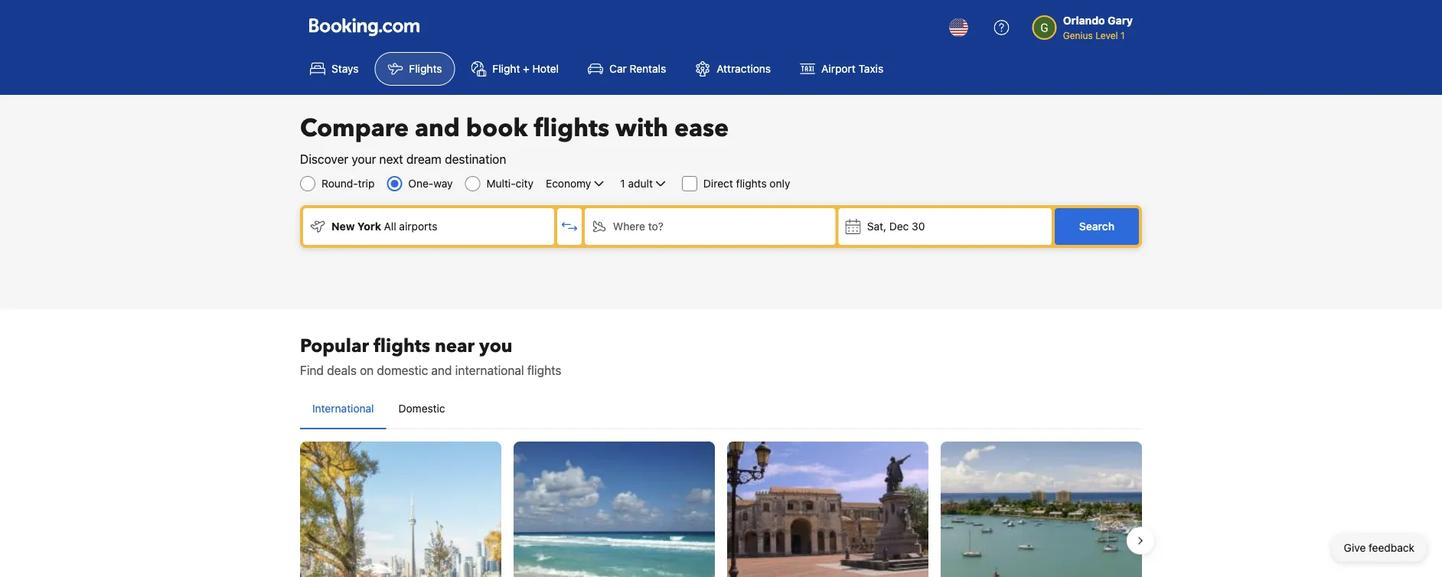 Task type: locate. For each thing, give the bounding box(es) containing it.
multi-
[[486, 177, 516, 190]]

taxis
[[859, 62, 884, 75]]

orlando
[[1063, 14, 1105, 27]]

ease
[[674, 112, 729, 145]]

0 horizontal spatial 1
[[620, 177, 625, 190]]

flights left only
[[736, 177, 767, 190]]

flight + hotel link
[[458, 52, 572, 86]]

and down near
[[431, 363, 452, 378]]

flights
[[534, 112, 609, 145], [736, 177, 767, 190], [374, 333, 430, 359], [527, 363, 562, 378]]

tab list containing international
[[300, 389, 1142, 430]]

popular
[[300, 333, 369, 359]]

new york to toronto image
[[300, 442, 501, 577]]

flights inside compare and book flights with ease discover your next dream destination
[[534, 112, 609, 145]]

car rentals link
[[575, 52, 679, 86]]

sat, dec 30
[[867, 220, 925, 233]]

gary
[[1108, 14, 1133, 27]]

international
[[455, 363, 524, 378]]

1 adult
[[620, 177, 653, 190]]

international button
[[300, 389, 386, 429]]

flights link
[[375, 52, 455, 86]]

flights up domestic
[[374, 333, 430, 359]]

1 left the adult
[[620, 177, 625, 190]]

domestic button
[[386, 389, 457, 429]]

30
[[912, 220, 925, 233]]

orlando gary genius level 1
[[1063, 14, 1133, 41]]

near
[[435, 333, 475, 359]]

tab list
[[300, 389, 1142, 430]]

booking.com logo image
[[309, 18, 420, 36], [309, 18, 420, 36]]

round-trip
[[322, 177, 375, 190]]

deals
[[327, 363, 357, 378]]

international
[[312, 402, 374, 415]]

1 vertical spatial 1
[[620, 177, 625, 190]]

flights up economy
[[534, 112, 609, 145]]

and inside compare and book flights with ease discover your next dream destination
[[415, 112, 460, 145]]

region
[[288, 436, 1154, 577]]

multi-city
[[486, 177, 534, 190]]

new york to montego bay image
[[941, 442, 1142, 577]]

1 down gary
[[1121, 30, 1125, 41]]

on
[[360, 363, 374, 378]]

where to?
[[613, 220, 664, 233]]

new york to cancún image
[[514, 442, 715, 577]]

one-way
[[408, 177, 453, 190]]

car
[[609, 62, 627, 75]]

level
[[1096, 30, 1118, 41]]

economy
[[546, 177, 591, 190]]

and inside popular flights near you find deals on domestic and international flights
[[431, 363, 452, 378]]

direct
[[703, 177, 733, 190]]

and up dream
[[415, 112, 460, 145]]

dream
[[406, 152, 442, 167]]

0 vertical spatial 1
[[1121, 30, 1125, 41]]

compare
[[300, 112, 409, 145]]

new york all airports
[[331, 220, 437, 233]]

book
[[466, 112, 528, 145]]

feedback
[[1369, 542, 1415, 554]]

1 horizontal spatial 1
[[1121, 30, 1125, 41]]

new york to santo domingo image
[[727, 442, 929, 577]]

where
[[613, 220, 645, 233]]

and
[[415, 112, 460, 145], [431, 363, 452, 378]]

next
[[379, 152, 403, 167]]

compare and book flights with ease discover your next dream destination
[[300, 112, 729, 167]]

1
[[1121, 30, 1125, 41], [620, 177, 625, 190]]

flight + hotel
[[493, 62, 559, 75]]

round-
[[322, 177, 358, 190]]

1 vertical spatial and
[[431, 363, 452, 378]]

0 vertical spatial and
[[415, 112, 460, 145]]

give feedback
[[1344, 542, 1415, 554]]

attractions
[[717, 62, 771, 75]]

1 inside 1 adult dropdown button
[[620, 177, 625, 190]]

new
[[331, 220, 355, 233]]

airports
[[399, 220, 437, 233]]



Task type: describe. For each thing, give the bounding box(es) containing it.
with
[[616, 112, 668, 145]]

give
[[1344, 542, 1366, 554]]

adult
[[628, 177, 653, 190]]

york
[[357, 220, 381, 233]]

you
[[479, 333, 513, 359]]

to?
[[648, 220, 664, 233]]

trip
[[358, 177, 375, 190]]

domestic
[[399, 402, 445, 415]]

all
[[384, 220, 396, 233]]

where to? button
[[585, 208, 836, 245]]

popular flights near you find deals on domestic and international flights
[[300, 333, 562, 378]]

dec
[[889, 220, 909, 233]]

sat, dec 30 button
[[839, 208, 1052, 245]]

search
[[1079, 220, 1115, 233]]

one-
[[408, 177, 433, 190]]

stays link
[[297, 52, 372, 86]]

your
[[352, 152, 376, 167]]

1 adult button
[[619, 175, 670, 193]]

rentals
[[630, 62, 666, 75]]

way
[[433, 177, 453, 190]]

flights
[[409, 62, 442, 75]]

search button
[[1055, 208, 1139, 245]]

genius
[[1063, 30, 1093, 41]]

flights right international
[[527, 363, 562, 378]]

hotel
[[533, 62, 559, 75]]

airport taxis link
[[787, 52, 897, 86]]

only
[[770, 177, 790, 190]]

destination
[[445, 152, 506, 167]]

sat,
[[867, 220, 886, 233]]

1 inside orlando gary genius level 1
[[1121, 30, 1125, 41]]

give feedback button
[[1332, 534, 1427, 562]]

+
[[523, 62, 530, 75]]

discover
[[300, 152, 348, 167]]

find
[[300, 363, 324, 378]]

car rentals
[[609, 62, 666, 75]]

city
[[516, 177, 534, 190]]

domestic
[[377, 363, 428, 378]]

direct flights only
[[703, 177, 790, 190]]

stays
[[331, 62, 359, 75]]

airport taxis
[[822, 62, 884, 75]]

flight
[[493, 62, 520, 75]]

airport
[[822, 62, 856, 75]]

attractions link
[[682, 52, 784, 86]]



Task type: vqa. For each thing, say whether or not it's contained in the screenshot.
to inside NEW YORK TO CANCÚN SHORTEST FLIGHT TIME: 3H 37M
no



